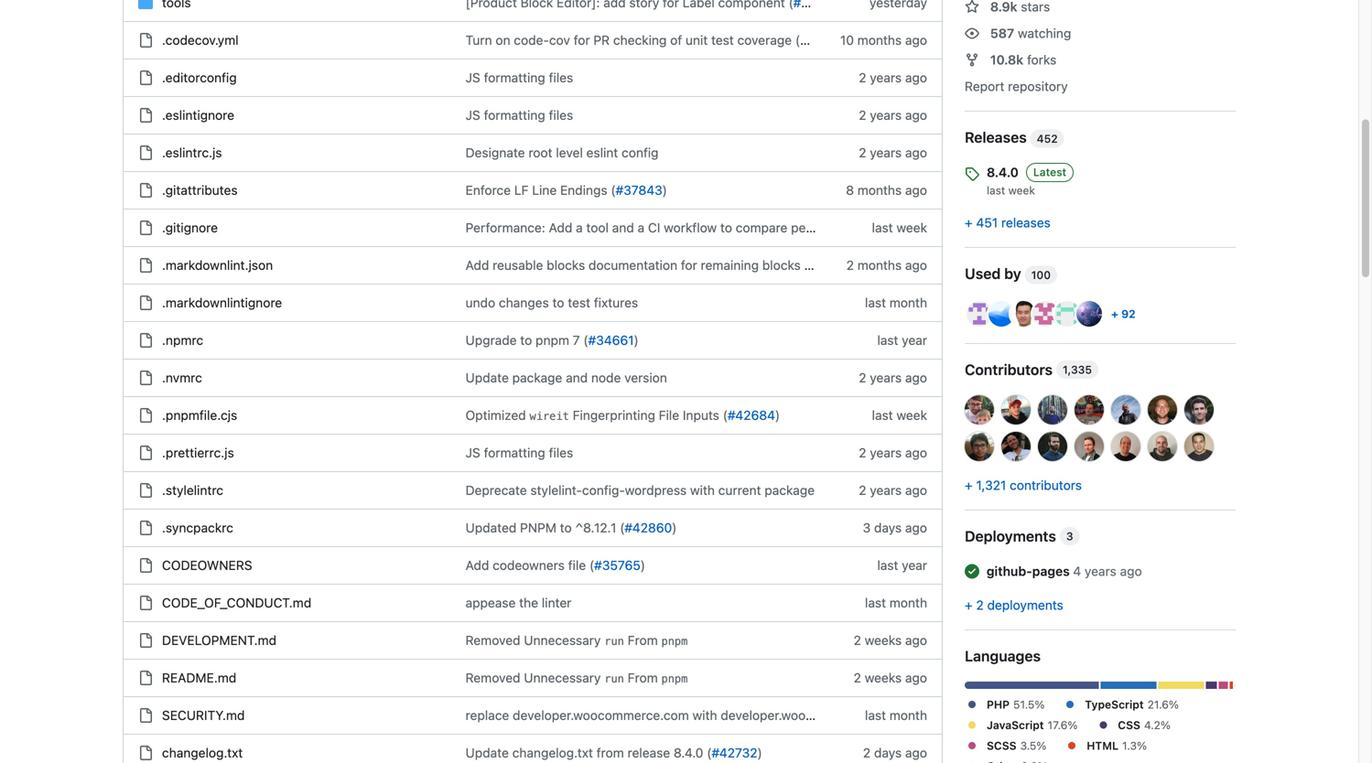 Task type: locate. For each thing, give the bounding box(es) containing it.
7
[[573, 333, 580, 348]]

2 js formatting files from the top
[[466, 108, 573, 123]]

ago for .editorconfig
[[906, 70, 928, 85]]

2 vertical spatial add
[[466, 558, 489, 573]]

typescript 21.6 image
[[1101, 682, 1157, 690]]

ago for .stylelintrc
[[906, 483, 928, 498]]

level
[[556, 145, 583, 160]]

blocks up undo changes to test fixtures link on the top of the page
[[547, 258, 585, 273]]

and left node
[[566, 370, 588, 386]]

package down upgrade to pnpm 7 ( link
[[512, 370, 563, 386]]

0 vertical spatial for
[[574, 33, 590, 48]]

2 vertical spatial dot fill image
[[965, 760, 980, 764]]

2 vertical spatial months
[[858, 258, 902, 273]]

) link for #34661
[[634, 333, 639, 348]]

pnpm up replace developer.woocommerce.com with developer.woo.com link
[[662, 636, 688, 648]]

^8.12.1
[[575, 521, 617, 536]]

0 vertical spatial test
[[712, 33, 734, 48]]

3 js formatting files link from the top
[[466, 446, 573, 461]]

replace developer.woocommerce.com with developer.woo.com link
[[466, 708, 835, 723]]

1 vertical spatial run
[[605, 673, 624, 686]]

1 horizontal spatial test
[[712, 33, 734, 48]]

last week for .pnpmfile.cjs
[[872, 408, 928, 423]]

a left ci
[[638, 220, 645, 235]]

blocks
[[547, 258, 585, 273], [763, 258, 801, 273]]

javascript 17.6 image
[[1159, 682, 1205, 690]]

) link up version
[[634, 333, 639, 348]]

1 removed from the top
[[466, 633, 521, 648]]

1 last month from the top
[[865, 295, 928, 310]]

week up releases
[[1009, 184, 1036, 197]]

package right current
[[765, 483, 815, 498]]

update package and node version link
[[466, 370, 667, 386]]

1 horizontal spatial for
[[681, 258, 698, 273]]

2 formatting from the top
[[484, 108, 546, 123]]

#34661 link
[[588, 333, 634, 348]]

last year
[[878, 333, 928, 348], [878, 558, 928, 573]]

test
[[712, 33, 734, 48], [568, 295, 591, 310]]

last month down betw…
[[865, 295, 928, 310]]

0 vertical spatial 2 weeks ago
[[854, 633, 928, 648]]

1 vertical spatial 8.4.0
[[674, 746, 704, 761]]

2 years ago for .stylelintrc
[[859, 483, 928, 498]]

1 formatting from the top
[[484, 70, 546, 85]]

2 vertical spatial formatting
[[484, 446, 546, 461]]

0 vertical spatial year
[[902, 333, 928, 348]]

run for readme.md
[[605, 673, 624, 686]]

months right 8
[[858, 183, 902, 198]]

for
[[574, 33, 590, 48], [681, 258, 698, 273]]

0 vertical spatial week
[[1009, 184, 1036, 197]]

0 horizontal spatial a
[[576, 220, 583, 235]]

js formatting files for .editorconfig
[[466, 70, 573, 85]]

add left tool
[[549, 220, 573, 235]]

) link right inputs
[[776, 408, 780, 423]]

replace
[[466, 708, 509, 723]]

1 files from the top
[[549, 70, 573, 85]]

2 unnecessary from the top
[[524, 671, 601, 686]]

month down "3 days ago"
[[890, 596, 928, 611]]

last week up + 451 releases
[[987, 184, 1036, 197]]

removed for readme.md
[[466, 671, 521, 686]]

files up the designate root level eslint config on the left of page
[[549, 108, 573, 123]]

.syncpackrc link
[[162, 521, 233, 536]]

+ left 451
[[965, 215, 973, 230]]

1 horizontal spatial and
[[612, 220, 634, 235]]

removed unnecessary run from pnpm down "linter"
[[466, 633, 688, 648]]

months
[[858, 33, 902, 48], [858, 183, 902, 198], [858, 258, 902, 273]]

dot fill image left the scss
[[965, 739, 980, 754]]

from
[[597, 746, 624, 761]]

1 vertical spatial week
[[897, 220, 928, 235]]

for down workflow
[[681, 258, 698, 273]]

@nwoolr20 image
[[965, 299, 995, 329]]

2 removed unnecessary run from pnpm from the top
[[466, 671, 688, 686]]

17.6%
[[1048, 719, 1078, 732]]

1 vertical spatial year
[[902, 558, 928, 573]]

dot fill image
[[1063, 698, 1078, 712], [965, 718, 980, 733], [965, 739, 980, 754], [1065, 739, 1080, 754]]

changelog.txt down security.md
[[162, 746, 243, 761]]

0 vertical spatial 8.4.0
[[987, 165, 1019, 180]]

removed for development.md
[[466, 633, 521, 648]]

last week down 8 months ago
[[872, 220, 928, 235]]

.gitattributes
[[162, 183, 238, 198]]

development.md
[[162, 633, 277, 648]]

1 last year from the top
[[878, 333, 928, 348]]

1 vertical spatial js
[[466, 108, 481, 123]]

update
[[466, 370, 509, 386], [466, 746, 509, 761]]

1 vertical spatial days
[[875, 746, 902, 761]]

js formatting files up deprecate
[[466, 446, 573, 461]]

0 vertical spatial days
[[875, 521, 902, 536]]

2 blocks from the left
[[763, 258, 801, 273]]

weeks for development.md
[[865, 633, 902, 648]]

3 2 years ago from the top
[[859, 145, 928, 160]]

2 for readme.md
[[854, 671, 862, 686]]

1 vertical spatial dot fill image
[[1096, 718, 1111, 733]]

) link up performance: add a tool and a ci workflow to compare performance betw…
[[663, 183, 668, 198]]

1 vertical spatial removed unnecessary run from pnpm
[[466, 671, 688, 686]]

changelog.txt left from
[[512, 746, 593, 761]]

package
[[512, 370, 563, 386], [765, 483, 815, 498]]

+ for contributors
[[965, 478, 973, 493]]

4 2 years ago from the top
[[859, 370, 928, 386]]

week down 8 months ago
[[897, 220, 928, 235]]

1 vertical spatial js formatting files link
[[466, 108, 573, 123]]

0 horizontal spatial for
[[574, 33, 590, 48]]

ago for .eslintrc.js
[[906, 145, 928, 160]]

( right coverage
[[796, 33, 800, 48]]

1 from from the top
[[628, 633, 658, 648]]

2 for changelog.txt
[[863, 746, 871, 761]]

.markdownlint.json
[[162, 258, 273, 273]]

1 a from the left
[[576, 220, 583, 235]]

3 js formatting files from the top
[[466, 446, 573, 461]]

2 for development.md
[[854, 633, 862, 648]]

1 vertical spatial months
[[858, 183, 902, 198]]

2 vertical spatial pnpm
[[662, 673, 688, 686]]

files for .editorconfig
[[549, 70, 573, 85]]

last year for upgrade to pnpm 7 ( #34661 )
[[878, 333, 928, 348]]

to right pnpm
[[560, 521, 572, 536]]

unnecessary for development.md
[[524, 633, 601, 648]]

+ 1,321 contributors
[[965, 478, 1082, 493]]

3 js from the top
[[466, 446, 481, 461]]

2 vertical spatial week
[[897, 408, 928, 423]]

+ for releases
[[965, 215, 973, 230]]

pnpm up replace developer.woocommerce.com with developer.woo.com
[[662, 673, 688, 686]]

1 vertical spatial from
[[628, 671, 658, 686]]

+
[[965, 215, 973, 230], [1112, 308, 1119, 320], [965, 478, 973, 493], [965, 598, 973, 613]]

1 horizontal spatial blocks
[[763, 258, 801, 273]]

ago for development.md
[[906, 633, 928, 648]]

js formatting files link
[[466, 70, 573, 85], [466, 108, 573, 123], [466, 446, 573, 461]]

javascript 17.6%
[[987, 719, 1078, 732]]

js down turn
[[466, 70, 481, 85]]

0 horizontal spatial test
[[568, 295, 591, 310]]

add for reusable
[[466, 258, 489, 273]]

1 horizontal spatial 3
[[1067, 530, 1074, 543]]

3 months from the top
[[858, 258, 902, 273]]

removed down appease
[[466, 633, 521, 648]]

.stylelintrc link
[[162, 483, 223, 498]]

dot fill image left the javascript
[[965, 718, 980, 733]]

2 files from the top
[[549, 108, 573, 123]]

@rrennick image
[[1112, 396, 1141, 425]]

1 weeks from the top
[[865, 633, 902, 648]]

files down "cov"
[[549, 70, 573, 85]]

.pnpmfile.cjs
[[162, 408, 237, 423]]

last for security.md
[[865, 708, 886, 723]]

2 vertical spatial js formatting files link
[[466, 446, 573, 461]]

1 removed unnecessary run from pnpm from the top
[[466, 633, 688, 648]]

10.8k
[[991, 52, 1024, 67]]

2 js from the top
[[466, 108, 481, 123]]

dot fill image up 17.6%
[[1063, 698, 1078, 712]]

) link for )
[[641, 558, 646, 573]]

1 vertical spatial last week
[[872, 220, 928, 235]]

.npmrc
[[162, 333, 203, 348]]

star image
[[965, 0, 980, 14]]

@claudiosanches image
[[1002, 396, 1031, 425]]

2 vertical spatial js formatting files
[[466, 446, 573, 461]]

1 horizontal spatial changelog.txt
[[512, 746, 593, 761]]

unnecessary down "linter"
[[524, 633, 601, 648]]

from for readme.md
[[628, 671, 658, 686]]

8.4.0 right "release"
[[674, 746, 704, 761]]

month up 2 days ago
[[890, 708, 928, 723]]

.eslintignore link
[[162, 108, 234, 123]]

3 formatting from the top
[[484, 446, 546, 461]]

+ 92 link
[[965, 299, 1236, 329]]

releases
[[1002, 215, 1051, 230]]

5 2 years ago from the top
[[859, 446, 928, 461]]

0 horizontal spatial 3
[[863, 521, 871, 536]]

with left current
[[690, 483, 715, 498]]

0 horizontal spatial changelog.txt
[[162, 746, 243, 761]]

weeks
[[865, 633, 902, 648], [865, 671, 902, 686]]

formatting down on
[[484, 70, 546, 85]]

js formatting files link for .eslintignore
[[466, 108, 573, 123]]

deployments
[[988, 598, 1064, 613]]

0 horizontal spatial blocks
[[547, 258, 585, 273]]

removed up replace
[[466, 671, 521, 686]]

wireit link
[[530, 410, 569, 423]]

1 2 years ago from the top
[[859, 70, 928, 85]]

fingerprinting file inputs ( link
[[573, 408, 728, 423]]

2 update from the top
[[466, 746, 509, 761]]

2 days from the top
[[875, 746, 902, 761]]

pnpm for readme.md
[[662, 673, 688, 686]]

21.6%
[[1148, 699, 1179, 712]]

to left "compare"
[[721, 220, 733, 235]]

0 vertical spatial formatting
[[484, 70, 546, 85]]

formatting for .editorconfig
[[484, 70, 546, 85]]

optimized
[[466, 408, 526, 423]]

1 year from the top
[[902, 333, 928, 348]]

2 for .editorconfig
[[859, 70, 867, 85]]

and right tool
[[612, 220, 634, 235]]

1 vertical spatial and
[[566, 370, 588, 386]]

js formatting files down code- in the top left of the page
[[466, 70, 573, 85]]

dot fill image down 17.6%
[[1065, 739, 1080, 754]]

1 vertical spatial pnpm
[[662, 636, 688, 648]]

2 weeks ago for readme.md
[[854, 671, 928, 686]]

for left pr
[[574, 33, 590, 48]]

root
[[529, 145, 553, 160]]

1 horizontal spatial a
[[638, 220, 645, 235]]

( right 7
[[584, 333, 588, 348]]

removed unnecessary run from pnpm
[[466, 633, 688, 648], [466, 671, 688, 686]]

0 vertical spatial add
[[549, 220, 573, 235]]

development.md link
[[162, 633, 277, 648]]

report repository
[[965, 79, 1068, 94]]

test right unit
[[712, 33, 734, 48]]

add up appease
[[466, 558, 489, 573]]

update down replace
[[466, 746, 509, 761]]

2 js formatting files link from the top
[[466, 108, 573, 123]]

1 vertical spatial weeks
[[865, 671, 902, 686]]

ago for readme.md
[[906, 671, 928, 686]]

js formatting files link for .prettierrc.js
[[466, 446, 573, 461]]

) up version
[[634, 333, 639, 348]]

removed unnecessary run from pnpm up developer.woocommerce.com at bottom
[[466, 671, 688, 686]]

2 for .prettierrc.js
[[859, 446, 867, 461]]

1 vertical spatial test
[[568, 295, 591, 310]]

js formatting files for .prettierrc.js
[[466, 446, 573, 461]]

0 vertical spatial js
[[466, 70, 481, 85]]

0 vertical spatial files
[[549, 70, 573, 85]]

0 vertical spatial js formatting files link
[[466, 70, 573, 85]]

1 vertical spatial last month
[[865, 596, 928, 611]]

last week left @mikejolley icon
[[872, 408, 928, 423]]

2 vertical spatial last week
[[872, 408, 928, 423]]

with up #42732
[[693, 708, 718, 723]]

@joshuatf image
[[1075, 432, 1104, 462]]

last month down "3 days ago"
[[865, 596, 928, 611]]

1 changelog.txt from the left
[[162, 746, 243, 761]]

workflow
[[664, 220, 717, 235]]

add codeowners file ( #35765 )
[[466, 558, 646, 573]]

removed unnecessary run from pnpm for readme.md
[[466, 671, 688, 686]]

run
[[605, 636, 624, 648], [605, 673, 624, 686]]

+ left 1,321
[[965, 478, 973, 493]]

3 month from the top
[[890, 708, 928, 723]]

file
[[568, 558, 586, 573]]

0 vertical spatial from
[[628, 633, 658, 648]]

appease the linter
[[466, 596, 572, 611]]

6 2 years ago from the top
[[859, 483, 928, 498]]

betw…
[[871, 220, 909, 235]]

js formatting files up root
[[466, 108, 573, 123]]

blocks down "compare"
[[763, 258, 801, 273]]

0 vertical spatial dot fill image
[[965, 698, 980, 712]]

php 51.5%
[[987, 699, 1045, 712]]

1 vertical spatial unnecessary
[[524, 671, 601, 686]]

1 vertical spatial 2 weeks ago
[[854, 671, 928, 686]]

month for test
[[890, 295, 928, 310]]

1 js formatting files from the top
[[466, 70, 573, 85]]

2 for .nvmrc
[[859, 370, 867, 386]]

0 vertical spatial run
[[605, 636, 624, 648]]

) link down developer.woo.com
[[758, 746, 763, 761]]

2 from from the top
[[628, 671, 658, 686]]

unnecessary
[[524, 633, 601, 648], [524, 671, 601, 686]]

1 vertical spatial month
[[890, 596, 928, 611]]

#35765 link
[[594, 558, 641, 573]]

1 unnecessary from the top
[[524, 633, 601, 648]]

week
[[1009, 184, 1036, 197], [897, 220, 928, 235], [897, 408, 928, 423]]

0 vertical spatial and
[[612, 220, 634, 235]]

js up designate
[[466, 108, 481, 123]]

files
[[549, 70, 573, 85], [549, 108, 573, 123], [549, 446, 573, 461]]

appease
[[466, 596, 516, 611]]

+ 2 deployments link
[[965, 598, 1064, 613]]

.eslintrc.js link
[[162, 145, 222, 160]]

2 last month from the top
[[865, 596, 928, 611]]

changelog.txt
[[162, 746, 243, 761], [512, 746, 593, 761]]

years for .eslintrc.js
[[870, 145, 902, 160]]

last month up 2 days ago
[[865, 708, 928, 723]]

unnecessary up developer.woocommerce.com at bottom
[[524, 671, 601, 686]]

) right inputs
[[776, 408, 780, 423]]

0 vertical spatial removed unnecessary run from pnpm
[[466, 633, 688, 648]]

update for update changelog.txt from release 8.4.0 ( #42732 )
[[466, 746, 509, 761]]

1 vertical spatial last year
[[878, 558, 928, 573]]

0 vertical spatial js formatting files
[[466, 70, 573, 85]]

dot fill image
[[965, 698, 980, 712], [1096, 718, 1111, 733], [965, 760, 980, 764]]

1,321
[[977, 478, 1007, 493]]

month left @nwoolr20 icon at the right of the page
[[890, 295, 928, 310]]

1 2 weeks ago from the top
[[854, 633, 928, 648]]

0 vertical spatial last year
[[878, 333, 928, 348]]

a left tool
[[576, 220, 583, 235]]

( right inputs
[[723, 408, 728, 423]]

@hensue image
[[1053, 299, 1082, 329]]

turn on code-cov for pr checking of unit test coverage ( #36548 10 months ago
[[466, 33, 928, 48]]

3.5%
[[1021, 740, 1047, 753]]

formatting up designate
[[484, 108, 546, 123]]

1 horizontal spatial 8.4.0
[[987, 165, 1019, 180]]

eye image
[[965, 26, 980, 41]]

1 js from the top
[[466, 70, 481, 85]]

) link for #42860
[[672, 521, 677, 536]]

2 year from the top
[[902, 558, 928, 573]]

2 vertical spatial last month
[[865, 708, 928, 723]]

years for .editorconfig
[[870, 70, 902, 85]]

1 vertical spatial removed
[[466, 671, 521, 686]]

undo
[[466, 295, 496, 310]]

( down performance
[[805, 258, 809, 273]]

1 vertical spatial package
[[765, 483, 815, 498]]

test left fixtures
[[568, 295, 591, 310]]

update down upgrade
[[466, 370, 509, 386]]

1 vertical spatial js formatting files
[[466, 108, 573, 123]]

3 for 3
[[1067, 530, 1074, 543]]

2 last year from the top
[[878, 558, 928, 573]]

92
[[1122, 308, 1136, 320]]

developer.woocommerce.com
[[513, 708, 689, 723]]

8.4.0
[[987, 165, 1019, 180], [674, 746, 704, 761]]

1 vertical spatial files
[[549, 108, 573, 123]]

1 vertical spatial formatting
[[484, 108, 546, 123]]

ago for changelog.txt
[[906, 746, 928, 761]]

2 for .stylelintrc
[[859, 483, 867, 498]]

1 vertical spatial for
[[681, 258, 698, 273]]

for for documentation
[[681, 258, 698, 273]]

dot fill image for scss
[[965, 739, 980, 754]]

.gitignore
[[162, 220, 218, 235]]

js formatting files link up root
[[466, 108, 573, 123]]

0 vertical spatial unnecessary
[[524, 633, 601, 648]]

months down betw…
[[858, 258, 902, 273]]

months right 10
[[858, 33, 902, 48]]

files up stylelint-
[[549, 446, 573, 461]]

8.4.0 right the tag icon
[[987, 165, 1019, 180]]

3 files from the top
[[549, 446, 573, 461]]

+ left 92
[[1112, 308, 1119, 320]]

1 days from the top
[[875, 521, 902, 536]]

last for .markdownlintignore
[[865, 295, 886, 310]]

typescript
[[1085, 699, 1144, 712]]

month for developer.woo.com
[[890, 708, 928, 723]]

2 changelog.txt from the left
[[512, 746, 593, 761]]

dot fill image for javascript
[[965, 718, 980, 733]]

pnpm left 7
[[536, 333, 570, 348]]

2 for .eslintrc.js
[[859, 145, 867, 160]]

deprecate
[[466, 483, 527, 498]]

) down the wordpress
[[672, 521, 677, 536]]

js formatting files link down code- in the top left of the page
[[466, 70, 573, 85]]

ago
[[906, 33, 928, 48], [906, 70, 928, 85], [906, 108, 928, 123], [906, 145, 928, 160], [906, 183, 928, 198], [906, 258, 928, 273], [906, 370, 928, 386], [906, 446, 928, 461], [906, 483, 928, 498], [906, 521, 928, 536], [1120, 564, 1143, 579], [906, 633, 928, 648], [906, 671, 928, 686], [906, 746, 928, 761]]

) down #42860
[[641, 558, 646, 573]]

3 for 3 days ago
[[863, 521, 871, 536]]

@jeffstieler image
[[1148, 396, 1178, 425]]

0 horizontal spatial package
[[512, 370, 563, 386]]

js formatting files link up deprecate
[[466, 446, 573, 461]]

year
[[902, 333, 928, 348], [902, 558, 928, 573]]

ago for .syncpackrc
[[906, 521, 928, 536]]

10.8k forks
[[991, 52, 1057, 67]]

check circle fill image
[[965, 565, 980, 579]]

0 vertical spatial months
[[858, 33, 902, 48]]

1 js formatting files link from the top
[[466, 70, 573, 85]]

.eslintignore
[[162, 108, 234, 123]]

contributors
[[1010, 478, 1082, 493]]

2 vertical spatial month
[[890, 708, 928, 723]]

@vedanshujain image
[[965, 432, 995, 462]]

ago for .prettierrc.js
[[906, 446, 928, 461]]

2 weeks from the top
[[865, 671, 902, 686]]

@vtslove image
[[987, 299, 1016, 329]]

0 vertical spatial pnpm
[[536, 333, 570, 348]]

formatting for .prettierrc.js
[[484, 446, 546, 461]]

0 vertical spatial with
[[690, 483, 715, 498]]

2 run from the top
[[605, 673, 624, 686]]

2 a from the left
[[638, 220, 645, 235]]

1 horizontal spatial package
[[765, 483, 815, 498]]

2 vertical spatial files
[[549, 446, 573, 461]]

last year for add codeowners file ( #35765 )
[[878, 558, 928, 573]]

.prettierrc.js
[[162, 446, 234, 461]]

optimized link
[[466, 408, 526, 423]]

+ down check circle fill image
[[965, 598, 973, 613]]

run for development.md
[[605, 636, 624, 648]]

add up undo on the top of page
[[466, 258, 489, 273]]

2 2 weeks ago from the top
[[854, 671, 928, 686]]

0 vertical spatial month
[[890, 295, 928, 310]]

0 vertical spatial last month
[[865, 295, 928, 310]]

) link down the wordpress
[[672, 521, 677, 536]]

0 horizontal spatial and
[[566, 370, 588, 386]]

1 vertical spatial update
[[466, 746, 509, 761]]

js down optimized
[[466, 446, 481, 461]]

formatting up deprecate
[[484, 446, 546, 461]]

1.3%
[[1123, 740, 1148, 753]]

html
[[1087, 740, 1119, 753]]

formatting for .eslintignore
[[484, 108, 546, 123]]

ago for .eslintignore
[[906, 108, 928, 123]]

2 days ago
[[863, 746, 928, 761]]

2 2 years ago from the top
[[859, 108, 928, 123]]

3 last month from the top
[[865, 708, 928, 723]]

4.2%
[[1145, 719, 1171, 732]]

2 weeks ago for development.md
[[854, 633, 928, 648]]

1 vertical spatial add
[[466, 258, 489, 273]]

#35765
[[594, 558, 641, 573]]

2 removed from the top
[[466, 671, 521, 686]]

0 vertical spatial removed
[[466, 633, 521, 648]]

2 vertical spatial js
[[466, 446, 481, 461]]

0 vertical spatial update
[[466, 370, 509, 386]]

files for .prettierrc.js
[[549, 446, 573, 461]]

weeks for readme.md
[[865, 671, 902, 686]]

) link down #42860
[[641, 558, 646, 573]]

year for add codeowners file ( #35765 )
[[902, 558, 928, 573]]

1 month from the top
[[890, 295, 928, 310]]

1 run from the top
[[605, 636, 624, 648]]

@hiaidev image
[[1009, 299, 1038, 329]]

directory image
[[138, 0, 153, 10]]

0 vertical spatial weeks
[[865, 633, 902, 648]]

1 update from the top
[[466, 370, 509, 386]]

1 blocks from the left
[[547, 258, 585, 273]]

week left @mikejolley icon
[[897, 408, 928, 423]]



Task type: vqa. For each thing, say whether or not it's contained in the screenshot.


Task type: describe. For each thing, give the bounding box(es) containing it.
dot fill image for typescript
[[1063, 698, 1078, 712]]

2 years ago for .prettierrc.js
[[859, 446, 928, 461]]

@roykho image
[[1185, 432, 1214, 462]]

.syncpackrc
[[162, 521, 233, 536]]

+ 451 releases
[[965, 215, 1051, 230]]

0 horizontal spatial 8.4.0
[[674, 746, 704, 761]]

587
[[991, 26, 1015, 41]]

) down developer.woo.com
[[758, 746, 763, 761]]

@peterfabian image
[[1038, 432, 1068, 462]]

javascript
[[987, 719, 1044, 732]]

cov
[[549, 33, 570, 48]]

css 4.2%
[[1118, 719, 1171, 732]]

@psealock image
[[1002, 432, 1031, 462]]

1 months from the top
[[858, 33, 902, 48]]

readme.md
[[162, 671, 236, 686]]

last for .gitignore
[[872, 220, 893, 235]]

10
[[841, 33, 854, 48]]

deprecate stylelint-config-wordpress with current package link
[[466, 483, 815, 498]]

2 years ago for .editorconfig
[[859, 70, 928, 85]]

+ 92
[[1112, 308, 1136, 320]]

to right the changes on the left of page
[[553, 295, 565, 310]]

the
[[519, 596, 539, 611]]

developer.woo.com
[[721, 708, 835, 723]]

.gitignore link
[[162, 220, 218, 235]]

stylelint-
[[531, 483, 582, 498]]

config-
[[582, 483, 625, 498]]

to right upgrade
[[520, 333, 532, 348]]

undo changes to test fixtures link
[[466, 295, 638, 310]]

php
[[987, 699, 1010, 712]]

+ 1,321 contributors link
[[965, 478, 1082, 493]]

.stylelintrc
[[162, 483, 223, 498]]

for for cov
[[574, 33, 590, 48]]

from for development.md
[[628, 633, 658, 648]]

days for 2
[[875, 746, 902, 761]]

add reusable blocks documentation for remaining blocks ( link
[[466, 258, 815, 273]]

.npmrc link
[[162, 333, 203, 348]]

inputs
[[683, 408, 720, 423]]

years for .stylelintrc
[[870, 483, 902, 498]]

dot fill image for php
[[965, 698, 980, 712]]

js for .eslintignore
[[466, 108, 481, 123]]

#36548
[[800, 33, 848, 48]]

( right endings
[[611, 183, 616, 198]]

performance: add a tool and a ci workflow to compare performance betw… link
[[466, 220, 909, 235]]

updated pnpm to ^8.12.1 ( link
[[466, 521, 625, 536]]

days for 3
[[875, 521, 902, 536]]

contributors
[[965, 361, 1053, 379]]

tool
[[587, 220, 609, 235]]

tag image
[[965, 167, 980, 181]]

coverage
[[738, 33, 792, 48]]

used by 100
[[965, 265, 1051, 282]]

endings
[[560, 183, 608, 198]]

files for .eslintignore
[[549, 108, 573, 123]]

js formatting files for .eslintignore
[[466, 108, 573, 123]]

pnpm for development.md
[[662, 636, 688, 648]]

updated
[[466, 521, 517, 536]]

add reusable blocks documentation for remaining blocks ( #40521 2 months ago
[[466, 258, 928, 273]]

unnecessary for readme.md
[[524, 671, 601, 686]]

repository
[[1008, 79, 1068, 94]]

years for .prettierrc.js
[[870, 446, 902, 461]]

) link for (
[[758, 746, 763, 761]]

2 months from the top
[[858, 183, 902, 198]]

1,335
[[1063, 364, 1092, 376]]

update for update package and node version
[[466, 370, 509, 386]]

last for .pnpmfile.cjs
[[872, 408, 893, 423]]

.markdownlintignore
[[162, 295, 282, 310]]

wireit
[[530, 410, 569, 423]]

week for .pnpmfile.cjs
[[897, 408, 928, 423]]

js formatting files link for .editorconfig
[[466, 70, 573, 85]]

#34661
[[588, 333, 634, 348]]

.pnpmfile.cjs link
[[162, 408, 237, 423]]

optimized wireit fingerprinting file inputs ( #42684 )
[[466, 408, 780, 423]]

pr
[[594, 33, 610, 48]]

html 1.3 image
[[1230, 682, 1234, 690]]

repo forked image
[[965, 53, 980, 67]]

last for codeowners
[[878, 558, 899, 573]]

github-
[[987, 564, 1033, 579]]

release
[[628, 746, 671, 761]]

last for .npmrc
[[878, 333, 899, 348]]

( right ^8.12.1
[[620, 521, 625, 536]]

dot fill image for css
[[1096, 718, 1111, 733]]

last for code_of_conduct.md
[[865, 596, 886, 611]]

update changelog.txt from release 8.4.0 ( #42732 )
[[466, 746, 763, 761]]

( right "release"
[[707, 746, 712, 761]]

lf
[[514, 183, 529, 198]]

@claudiulodro image
[[1038, 396, 1068, 425]]

year for upgrade to pnpm 7 ( #34661 )
[[902, 333, 928, 348]]

2 for .eslintignore
[[859, 108, 867, 123]]

codeowners
[[493, 558, 565, 573]]

2 years ago for .eslintrc.js
[[859, 145, 928, 160]]

forks
[[1027, 52, 1057, 67]]

designate root level eslint config link
[[466, 145, 659, 160]]

releases 452
[[965, 129, 1058, 146]]

ago for .gitattributes
[[906, 183, 928, 198]]

( right file
[[590, 558, 594, 573]]

last month for test
[[865, 295, 928, 310]]

@mikejolley image
[[965, 396, 995, 425]]

js for .editorconfig
[[466, 70, 481, 85]]

week for .gitignore
[[897, 220, 928, 235]]

undo changes to test fixtures
[[466, 295, 638, 310]]

scss
[[987, 740, 1017, 753]]

#42684 link
[[728, 408, 776, 423]]

@konamiman image
[[1112, 432, 1141, 462]]

js for .prettierrc.js
[[466, 446, 481, 461]]

css 4.2 image
[[1207, 682, 1218, 690]]

0 vertical spatial last week
[[987, 184, 1036, 197]]

@metamatrix42 image
[[1031, 299, 1060, 329]]

add for codeowners
[[466, 558, 489, 573]]

+ for deployments
[[965, 598, 973, 613]]

3 days ago
[[863, 521, 928, 536]]

eslint
[[587, 145, 618, 160]]

#42860 link
[[625, 521, 672, 536]]

enforce lf line endings ( #37843 )
[[466, 183, 668, 198]]

587 watching
[[991, 26, 1072, 41]]

2 month from the top
[[890, 596, 928, 611]]

codeowners link
[[162, 558, 252, 573]]

turn on code-cov for pr checking of unit test coverage ( link
[[466, 33, 811, 48]]

years for .nvmrc
[[870, 370, 902, 386]]

designate
[[466, 145, 525, 160]]

performance
[[791, 220, 867, 235]]

changelog.txt link
[[162, 746, 243, 761]]

years for .eslintignore
[[870, 108, 902, 123]]

dot fill image for html
[[1065, 739, 1080, 754]]

wordpress
[[625, 483, 687, 498]]

0 vertical spatial package
[[512, 370, 563, 386]]

remaining
[[701, 258, 759, 273]]

last week for .gitignore
[[872, 220, 928, 235]]

php 51.5 image
[[965, 682, 1099, 690]]

451
[[977, 215, 998, 230]]

fingerprinting
[[573, 408, 656, 423]]

github-pages 4 years ago
[[987, 564, 1143, 579]]

) up performance: add a tool and a ci workflow to compare performance betw…
[[663, 183, 668, 198]]

fixtures
[[594, 295, 638, 310]]

ci
[[648, 220, 661, 235]]

removed unnecessary run from pnpm for development.md
[[466, 633, 688, 648]]

@kloon image
[[1075, 396, 1104, 425]]

.markdownlint.json link
[[162, 258, 273, 273]]

.codecov.yml
[[162, 33, 239, 48]]

replace developer.woocommerce.com with developer.woo.com
[[466, 708, 835, 723]]

2 years ago for .eslintignore
[[859, 108, 928, 123]]

.markdownlintignore link
[[162, 295, 282, 310]]

@rodrigoprimo image
[[1185, 396, 1214, 425]]

@obliviousharmony image
[[1148, 432, 1178, 462]]

1 vertical spatial with
[[693, 708, 718, 723]]

@samonov051 image
[[1075, 299, 1104, 329]]

codeowners
[[162, 558, 252, 573]]

) link for #37843
[[663, 183, 668, 198]]

2 years ago for .nvmrc
[[859, 370, 928, 386]]

.editorconfig
[[162, 70, 237, 85]]

last month for developer.woo.com
[[865, 708, 928, 723]]

#40521 link
[[809, 258, 854, 273]]

compare
[[736, 220, 788, 235]]

updated pnpm to ^8.12.1 ( #42860 )
[[466, 521, 677, 536]]

.prettierrc.js link
[[162, 446, 234, 461]]

scss 3.5 image
[[1219, 682, 1228, 690]]

4
[[1074, 564, 1082, 579]]

pnpm
[[520, 521, 557, 536]]

ago for .nvmrc
[[906, 370, 928, 386]]



